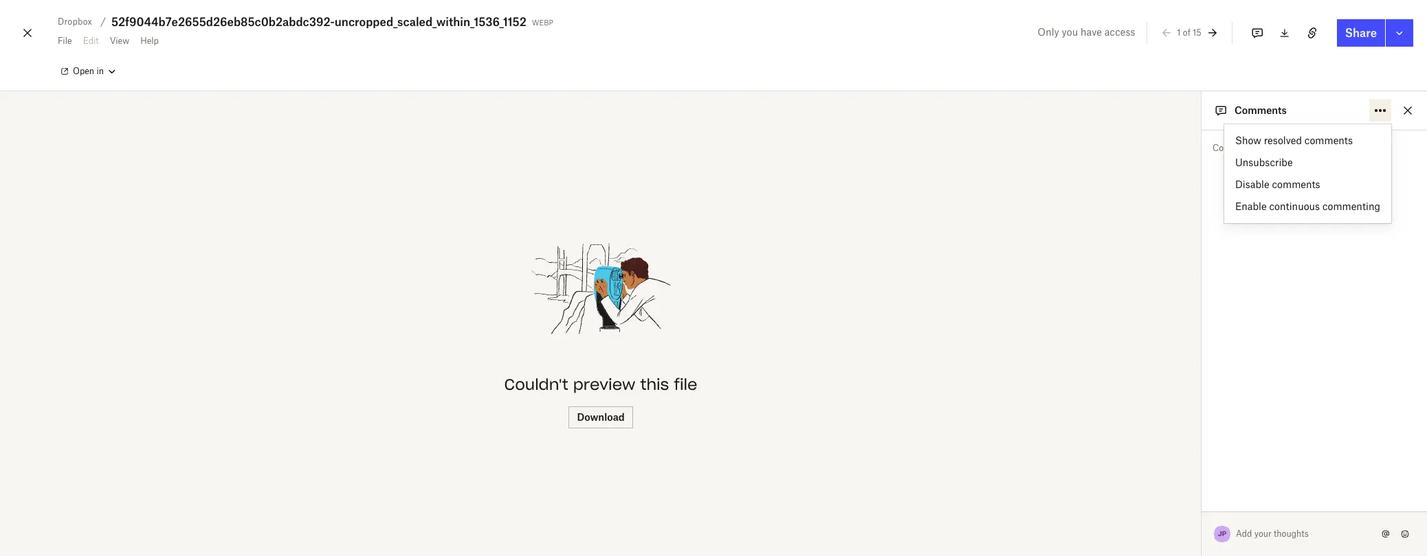 Task type: vqa. For each thing, say whether or not it's contained in the screenshot.
Comments on this file will show up here.
yes



Task type: describe. For each thing, give the bounding box(es) containing it.
comments on this file will show up here.
[[1213, 143, 1372, 153]]

this for on
[[1270, 143, 1285, 153]]

to for microsoft_pride_21_pride_flag.jpg
[[1200, 390, 1207, 398]]

microsoft_pride_21_intersex.jpg
[[1140, 415, 1266, 425]]

microsoft_pride for microsoft_pride_21_bisexual.jpg
[[1209, 309, 1260, 317]]

show
[[1317, 143, 1338, 153]]

0 horizontal spatial of
[[1183, 27, 1191, 38]]

of inside uploading 13 of 64 items 7 minutes left
[[1222, 520, 1231, 532]]

show
[[1236, 135, 1262, 146]]

close right sidebar image
[[1400, 102, 1416, 119]]

uploading 13 of 64 items 7 minutes left
[[1159, 520, 1275, 543]]

unsubscribe
[[1236, 157, 1293, 168]]

uploading 13 of 64 items alert
[[1106, 206, 1410, 557]]

microsoft_pride_21_pansexual.jpg uploaded to microsoft_pride
[[1140, 455, 1275, 479]]

0 vertical spatial comments
[[1305, 135, 1353, 146]]

on
[[1258, 143, 1268, 153]]

uncropped_scaled_within_1536_1152
[[335, 15, 527, 29]]

1 of 15
[[1178, 27, 1202, 38]]

15
[[1193, 27, 1202, 38]]

/
[[100, 16, 106, 28]]

commenting
[[1323, 201, 1381, 212]]

64
[[1234, 520, 1246, 532]]

uploaded for microsoft_pride_21_pansexual.jpg
[[1167, 471, 1198, 479]]

1 vertical spatial comments
[[1272, 179, 1321, 190]]

to for microsoft_pride_21_pansexual.jpg
[[1200, 471, 1207, 479]]

comments for comments
[[1235, 105, 1287, 116]]

microsoft_pride_21_pride_flag.jpg uploaded to microsoft_pride
[[1140, 374, 1275, 398]]

file for on
[[1287, 143, 1299, 153]]

couldn't preview this file
[[504, 375, 698, 395]]

file for preview
[[674, 375, 698, 395]]

microsoft_pride_21_demisexual.jpg uploaded to microsoft_pride
[[1140, 252, 1281, 276]]

microsoft_pride_21_neutrois.jpg uploaded to microsoft_pride
[[1140, 333, 1268, 358]]

microsoft_pride for microsoft_pride_21_pride_flag.jpg
[[1209, 390, 1260, 398]]

microsoft_pride for microsoft_pride_21_demisexual.jpg
[[1209, 268, 1260, 276]]

7
[[1159, 532, 1163, 543]]

to for microsoft_pride_21_bisexual.jpg
[[1200, 309, 1207, 317]]

your
[[1255, 529, 1272, 540]]

close image
[[19, 22, 36, 44]]

disable comments
[[1236, 179, 1321, 190]]

items
[[1249, 520, 1275, 532]]

preview
[[573, 375, 636, 395]]

to for microsoft_pride_21_intersex.jpg
[[1200, 430, 1207, 439]]

uploaded for microsoft_pride_21_intersex.jpg
[[1167, 430, 1198, 439]]

Add your thoughts text field
[[1237, 524, 1378, 546]]

copy link button
[[1337, 500, 1388, 516]]

minutes
[[1165, 532, 1197, 543]]

microsoft_pride_21_demisexual.jpg
[[1140, 252, 1281, 263]]

thoughts
[[1274, 529, 1309, 540]]

resolved
[[1264, 135, 1302, 146]]



Task type: locate. For each thing, give the bounding box(es) containing it.
to down microsoft_pride_21_pride_flag.jpg
[[1200, 390, 1207, 398]]

add
[[1236, 529, 1252, 540]]

uploaded inside microsoft_pride_21_bisexual.jpg uploaded to microsoft_pride
[[1167, 309, 1198, 317]]

microsoft_pride inside the microsoft_pride_21_intersex.jpg uploaded to microsoft_pride
[[1209, 430, 1260, 439]]

this right preview
[[640, 375, 669, 395]]

1 vertical spatial file
[[674, 375, 698, 395]]

5 to from the top
[[1200, 430, 1207, 439]]

microsoft_pride_21_bisexual.jpg uploaded to microsoft_pride
[[1140, 293, 1268, 317]]

this for preview
[[640, 375, 669, 395]]

uploaded inside microsoft_pride_21_pride_flag.jpg uploaded to microsoft_pride
[[1167, 390, 1198, 398]]

microsoft_pride_21_bisexual.jpg
[[1140, 293, 1268, 303]]

copy link
[[1344, 503, 1381, 513]]

microsoft_pride_21_intersex.jpg uploaded to microsoft_pride
[[1140, 415, 1266, 439]]

uploaded down microsoft_pride_21_neutrois.jpg
[[1167, 349, 1198, 358]]

microsoft_pride down microsoft_pride_21_pride_flag.jpg
[[1209, 390, 1260, 398]]

to for microsoft_pride_21_demisexual.jpg
[[1200, 268, 1207, 276]]

microsoft_pride_21_pride_flag.jpg
[[1140, 374, 1275, 384]]

this
[[1270, 143, 1285, 153], [640, 375, 669, 395]]

uploaded down microsoft_pride_21_pride_flag.jpg
[[1167, 390, 1198, 398]]

will
[[1301, 143, 1315, 153]]

uploaded for microsoft_pride_21_neutrois.jpg
[[1167, 349, 1198, 358]]

microsoft_pride inside microsoft_pride_21_demisexual.jpg uploaded to microsoft_pride
[[1209, 268, 1260, 276]]

2 uploaded from the top
[[1167, 309, 1198, 317]]

share button
[[1337, 19, 1386, 47]]

of right 1
[[1183, 27, 1191, 38]]

microsoft_pride down microsoft_pride_21_intersex.jpg
[[1209, 430, 1260, 439]]

1 vertical spatial of
[[1222, 520, 1231, 532]]

microsoft_pride inside microsoft_pride_21_bisexual.jpg uploaded to microsoft_pride
[[1209, 309, 1260, 317]]

only
[[1038, 26, 1059, 38]]

uploaded inside the microsoft_pride_21_intersex.jpg uploaded to microsoft_pride
[[1167, 430, 1198, 439]]

you
[[1062, 26, 1078, 38]]

comments
[[1305, 135, 1353, 146], [1272, 179, 1321, 190]]

uploaded down microsoft_pride_21_bisexual.jpg
[[1167, 309, 1198, 317]]

uploaded for microsoft_pride_21_demisexual.jpg
[[1167, 268, 1198, 276]]

1 microsoft_pride from the top
[[1209, 268, 1260, 276]]

microsoft_pride inside microsoft_pride_21_pride_flag.jpg uploaded to microsoft_pride
[[1209, 390, 1260, 398]]

of
[[1183, 27, 1191, 38], [1222, 520, 1231, 532]]

here.
[[1352, 143, 1372, 153]]

uploaded for microsoft_pride_21_pride_flag.jpg
[[1167, 390, 1198, 398]]

to inside microsoft_pride_21_bisexual.jpg uploaded to microsoft_pride
[[1200, 309, 1207, 317]]

microsoft_pride down microsoft_pride_21_bisexual.jpg
[[1209, 309, 1260, 317]]

access
[[1105, 26, 1136, 38]]

add your thoughts
[[1236, 529, 1309, 540]]

1 horizontal spatial of
[[1222, 520, 1231, 532]]

13
[[1210, 520, 1220, 532]]

microsoft_pride for microsoft_pride_21_pansexual.jpg
[[1209, 471, 1260, 479]]

uploaded inside microsoft_pride_21_pansexual.jpg uploaded to microsoft_pride
[[1167, 471, 1198, 479]]

microsoft_pride down microsoft_pride_21_demisexual.jpg
[[1209, 268, 1260, 276]]

microsoft_pride for microsoft_pride_21_neutrois.jpg
[[1209, 349, 1260, 358]]

file
[[1287, 143, 1299, 153], [674, 375, 698, 395]]

to
[[1200, 268, 1207, 276], [1200, 309, 1207, 317], [1200, 349, 1207, 358], [1200, 390, 1207, 398], [1200, 430, 1207, 439], [1200, 471, 1207, 479]]

microsoft_pride for microsoft_pride_21_intersex.jpg
[[1209, 430, 1260, 439]]

microsoft_pride_21_pansexual.jpg
[[1140, 455, 1275, 466]]

this right on
[[1270, 143, 1285, 153]]

uploaded down the microsoft_pride_21_pansexual.jpg
[[1167, 471, 1198, 479]]

comments
[[1235, 105, 1287, 116], [1213, 143, 1256, 153]]

5 microsoft_pride from the top
[[1209, 430, 1260, 439]]

of right 13
[[1222, 520, 1231, 532]]

0 horizontal spatial this
[[640, 375, 669, 395]]

microsoft_pride inside microsoft_pride_21_neutrois.jpg uploaded to microsoft_pride
[[1209, 349, 1260, 358]]

6 uploaded from the top
[[1167, 471, 1198, 479]]

1 uploaded from the top
[[1167, 268, 1198, 276]]

1 to from the top
[[1200, 268, 1207, 276]]

have
[[1081, 26, 1102, 38]]

microsoft_pride
[[1209, 268, 1260, 276], [1209, 309, 1260, 317], [1209, 349, 1260, 358], [1209, 390, 1260, 398], [1209, 430, 1260, 439], [1209, 471, 1260, 479]]

to down microsoft_pride_21_demisexual.jpg
[[1200, 268, 1207, 276]]

6 microsoft_pride from the top
[[1209, 471, 1260, 479]]

to inside microsoft_pride_21_neutrois.jpg uploaded to microsoft_pride
[[1200, 349, 1207, 358]]

5 uploaded from the top
[[1167, 430, 1198, 439]]

1 horizontal spatial file
[[1287, 143, 1299, 153]]

1 vertical spatial this
[[640, 375, 669, 395]]

4 to from the top
[[1200, 390, 1207, 398]]

0 vertical spatial file
[[1287, 143, 1299, 153]]

up
[[1340, 143, 1350, 153]]

0 vertical spatial comments
[[1235, 105, 1287, 116]]

3 uploaded from the top
[[1167, 349, 1198, 358]]

comments up show
[[1235, 105, 1287, 116]]

to for microsoft_pride_21_neutrois.jpg
[[1200, 349, 1207, 358]]

copy
[[1344, 503, 1365, 513]]

left
[[1199, 532, 1212, 543]]

0 vertical spatial this
[[1270, 143, 1285, 153]]

3 to from the top
[[1200, 349, 1207, 358]]

microsoft_pride down the microsoft_pride_21_pansexual.jpg
[[1209, 471, 1260, 479]]

microsoft_pride inside microsoft_pride_21_pansexual.jpg uploaded to microsoft_pride
[[1209, 471, 1260, 479]]

0 vertical spatial of
[[1183, 27, 1191, 38]]

uploaded inside microsoft_pride_21_neutrois.jpg uploaded to microsoft_pride
[[1167, 349, 1198, 358]]

0 horizontal spatial file
[[674, 375, 698, 395]]

to inside microsoft_pride_21_pansexual.jpg uploaded to microsoft_pride
[[1200, 471, 1207, 479]]

1 vertical spatial comments
[[1213, 143, 1256, 153]]

to inside the microsoft_pride_21_intersex.jpg uploaded to microsoft_pride
[[1200, 430, 1207, 439]]

couldn't
[[504, 375, 568, 395]]

disable
[[1236, 179, 1270, 190]]

comments for comments on this file will show up here.
[[1213, 143, 1256, 153]]

uploaded down microsoft_pride_21_demisexual.jpg
[[1167, 268, 1198, 276]]

to down microsoft_pride_21_intersex.jpg
[[1200, 430, 1207, 439]]

only you have access
[[1038, 26, 1136, 38]]

1 horizontal spatial this
[[1270, 143, 1285, 153]]

enable continuous commenting
[[1236, 201, 1381, 212]]

6 to from the top
[[1200, 471, 1207, 479]]

to down the microsoft_pride_21_pansexual.jpg
[[1200, 471, 1207, 479]]

add your thoughts image
[[1237, 527, 1367, 543]]

4 uploaded from the top
[[1167, 390, 1198, 398]]

uploading
[[1159, 520, 1207, 532]]

microsoft_pride_21_lesbian.jpg
[[1140, 496, 1265, 506]]

/ 52f9044b7e2655d26eb85c0b2abdc392-uncropped_scaled_within_1536_1152 webp
[[100, 15, 553, 29]]

to inside microsoft_pride_21_pride_flag.jpg uploaded to microsoft_pride
[[1200, 390, 1207, 398]]

uploaded down microsoft_pride_21_intersex.jpg
[[1167, 430, 1198, 439]]

microsoft_pride down microsoft_pride_21_neutrois.jpg
[[1209, 349, 1260, 358]]

to down microsoft_pride_21_bisexual.jpg
[[1200, 309, 1207, 317]]

52f9044b7e2655d26eb85c0b2abdc392-
[[111, 15, 335, 29]]

show resolved comments
[[1236, 135, 1353, 146]]

enable
[[1236, 201, 1267, 212]]

2 to from the top
[[1200, 309, 1207, 317]]

microsoft_pride_21_neutrois.jpg
[[1140, 333, 1268, 344]]

to inside microsoft_pride_21_demisexual.jpg uploaded to microsoft_pride
[[1200, 268, 1207, 276]]

webp
[[532, 16, 553, 28]]

comments left on
[[1213, 143, 1256, 153]]

2 microsoft_pride from the top
[[1209, 309, 1260, 317]]

uploaded inside microsoft_pride_21_demisexual.jpg uploaded to microsoft_pride
[[1167, 268, 1198, 276]]

uploaded for microsoft_pride_21_bisexual.jpg
[[1167, 309, 1198, 317]]

1
[[1178, 27, 1181, 38]]

share
[[1345, 26, 1377, 40]]

3 microsoft_pride from the top
[[1209, 349, 1260, 358]]

to down microsoft_pride_21_neutrois.jpg
[[1200, 349, 1207, 358]]

continuous
[[1270, 201, 1320, 212]]

link
[[1367, 503, 1381, 513]]

uploaded
[[1167, 268, 1198, 276], [1167, 309, 1198, 317], [1167, 349, 1198, 358], [1167, 390, 1198, 398], [1167, 430, 1198, 439], [1167, 471, 1198, 479]]

4 microsoft_pride from the top
[[1209, 390, 1260, 398]]



